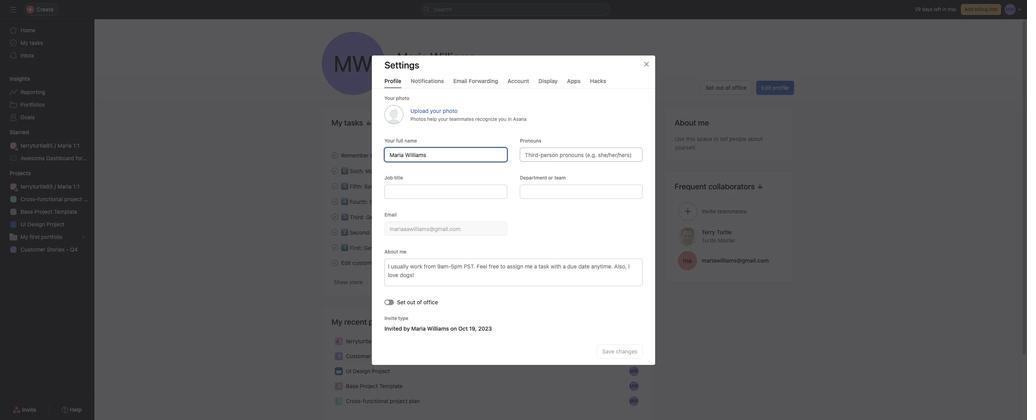 Task type: describe. For each thing, give the bounding box(es) containing it.
1 vertical spatial -
[[645, 260, 647, 266]]

trial
[[948, 6, 957, 12]]

email for email forwarding
[[453, 77, 467, 84]]

office inside button
[[732, 84, 747, 91]]

my tasks
[[20, 39, 43, 46]]

my right me
[[409, 244, 417, 251]]

design inside the "projects" element
[[27, 221, 45, 228]]

cross-functional project plan link
[[5, 193, 94, 205]]

insights
[[9, 75, 30, 82]]

0 vertical spatial your
[[430, 107, 441, 114]]

remember to add discussion topics for the next meeting
[[341, 152, 485, 159]]

edit profile
[[762, 84, 789, 91]]

5️⃣ fifth: save time by collaborating in asana
[[341, 183, 454, 190]]

completed image for remember
[[330, 151, 340, 160]]

upload your photo photos help your teammates recognize you in asana
[[411, 107, 527, 122]]

terryturtle85 / maria 1:1 inside starred element
[[20, 142, 80, 149]]

add billing info
[[965, 6, 998, 12]]

people
[[730, 135, 747, 142]]

1 horizontal spatial the
[[442, 152, 450, 159]]

you for for
[[449, 229, 458, 236]]

email forwarding button
[[453, 77, 498, 88]]

3:32pm
[[405, 68, 425, 75]]

upload new photo image
[[385, 105, 403, 124]]

type
[[398, 315, 409, 321]]

tasks inside global element
[[30, 39, 43, 46]]

- inside the "projects" element
[[66, 246, 69, 253]]

projects button
[[0, 169, 31, 177]]

save inside button
[[602, 348, 615, 354]]

1 vertical spatial to
[[370, 152, 375, 159]]

starred
[[9, 129, 29, 135]]

1:1 inside starred element
[[73, 142, 80, 149]]

1 vertical spatial project
[[390, 398, 407, 404]]

sections
[[415, 214, 437, 220]]

terryturtle85 inside starred element
[[20, 142, 53, 149]]

portfolios
[[20, 101, 45, 108]]

0 vertical spatial save
[[364, 183, 376, 190]]

edit customer testimonial
[[341, 259, 406, 266]]

use
[[675, 135, 685, 142]]

profile
[[773, 84, 789, 91]]

in inside upload your photo photos help your teammates recognize you in asana
[[508, 116, 512, 122]]

billing
[[975, 6, 988, 12]]

2 vertical spatial in
[[433, 183, 437, 190]]

1 horizontal spatial plan
[[409, 398, 420, 404]]

0 horizontal spatial of
[[400, 198, 405, 205]]

invite for invite type invited by maria williams on oct 19, 2023
[[385, 315, 397, 321]]

your full name
[[385, 138, 417, 143]]

5️⃣
[[341, 183, 348, 190]]

about
[[748, 135, 763, 142]]

about me
[[675, 118, 709, 127]]

0 horizontal spatial out
[[407, 299, 415, 305]]

wednesday button for 5️⃣ fifth: save time by collaborating in asana
[[617, 183, 643, 189]]

1 vertical spatial your
[[438, 116, 448, 122]]

more
[[349, 279, 363, 285]]

awesome dashboard for new project
[[20, 155, 115, 161]]

1:1 inside the "projects" element
[[73, 183, 80, 190]]

oct
[[459, 325, 468, 332]]

cross- inside the "projects" element
[[20, 196, 38, 202]]

1 horizontal spatial functional
[[363, 398, 388, 404]]

1 horizontal spatial ui design project
[[346, 368, 390, 374]]

this
[[686, 135, 696, 142]]

ui design project inside the "projects" element
[[20, 221, 64, 228]]

completed checkbox for 6️⃣
[[330, 166, 340, 175]]

2 horizontal spatial customer stories - q4
[[605, 260, 655, 266]]

invite type invited by maria williams on oct 19, 2023
[[385, 315, 492, 332]]

1 vertical spatial set
[[397, 299, 406, 305]]

portfolio
[[41, 233, 62, 240]]

inbox link
[[5, 49, 90, 62]]

calendar image
[[336, 369, 341, 374]]

close image
[[644, 61, 650, 67]]

fourth:
[[350, 198, 368, 205]]

profile button
[[385, 77, 401, 88]]

top
[[390, 198, 398, 205]]

1 horizontal spatial stories
[[372, 353, 390, 359]]

my for my recent projects
[[332, 317, 343, 326]]

completed checkbox for 3️⃣
[[330, 212, 340, 221]]

0 horizontal spatial work
[[381, 168, 393, 174]]

stay
[[369, 198, 381, 205]]

1 horizontal spatial tt
[[684, 233, 691, 240]]

1 horizontal spatial of
[[417, 299, 422, 305]]

notifications button
[[411, 77, 444, 88]]

set inside button
[[706, 84, 714, 91]]

1 horizontal spatial customer stories - q4 link
[[602, 259, 655, 267]]

layout
[[394, 229, 409, 236]]

home link
[[5, 24, 90, 37]]

about
[[385, 249, 398, 254]]

account button
[[508, 77, 529, 88]]

forwarding
[[469, 77, 498, 84]]

plan inside the "projects" element
[[84, 196, 94, 202]]

1 vertical spatial ui
[[346, 368, 351, 374]]

full
[[396, 138, 403, 143]]

turtle
[[702, 237, 716, 243]]

completed image for 5️⃣
[[330, 181, 340, 191]]

list image for base project template
[[336, 384, 341, 389]]

mw for base project template
[[630, 383, 638, 389]]

1️⃣
[[341, 244, 348, 251]]

Third-person pronouns (e.g. she/her/hers) text field
[[520, 147, 643, 162]]

list image
[[336, 354, 341, 359]]

hide sidebar image
[[10, 6, 17, 13]]

set out of office switch
[[385, 299, 394, 305]]

testimonial
[[378, 259, 406, 266]]

0 horizontal spatial office
[[424, 299, 438, 305]]

base inside base project template link
[[20, 208, 33, 215]]

terryturtle85 inside the "projects" element
[[20, 183, 53, 190]]

q4 inside the "projects" element
[[70, 246, 78, 253]]

I usually work from 9am-5pm PST. Feel free to assign me a task with a due date anytime. Also, I love dogs! text field
[[385, 258, 643, 286]]

cross-functional project plan inside the "projects" element
[[20, 196, 94, 202]]

your for your photo
[[385, 138, 395, 143]]

set out of office button
[[701, 81, 752, 95]]

completed image for edit
[[330, 258, 340, 267]]

frequent collaborators
[[675, 182, 755, 191]]

19,
[[469, 325, 477, 332]]

first
[[30, 233, 40, 240]]

0 horizontal spatial asana
[[439, 183, 454, 190]]

completed image for 3️⃣
[[330, 212, 340, 221]]

awesome
[[20, 155, 45, 161]]

1 horizontal spatial design
[[353, 368, 370, 374]]

changes
[[616, 348, 638, 354]]

global element
[[0, 19, 94, 67]]

completed checkbox for 1️⃣
[[330, 243, 340, 252]]

1 horizontal spatial base
[[346, 383, 358, 389]]

terryturtle85 / maria 1:1 inside the "projects" element
[[20, 183, 80, 190]]

recent projects
[[344, 317, 398, 326]]

ui inside the "projects" element
[[20, 221, 26, 228]]

0 vertical spatial time
[[440, 68, 451, 75]]

yourself.
[[675, 144, 697, 151]]

project inside ui design project link
[[46, 221, 64, 228]]

3️⃣
[[341, 214, 348, 220]]

my for my tasks
[[20, 39, 28, 46]]

job
[[385, 175, 393, 180]]

2 horizontal spatial stories
[[628, 260, 644, 266]]

recognize
[[475, 116, 497, 122]]

my tasks
[[332, 118, 363, 127]]

customer inside the "projects" element
[[20, 246, 45, 253]]

0 vertical spatial project
[[64, 196, 82, 202]]

job title
[[385, 175, 403, 180]]

4️⃣ fourth: stay on top of incoming work
[[341, 198, 443, 205]]

williams
[[427, 325, 449, 332]]

template inside the "projects" element
[[54, 208, 77, 215]]

invited
[[385, 325, 402, 332]]

show more button
[[332, 275, 365, 289]]

1 vertical spatial the
[[384, 229, 393, 236]]

set out of office inside button
[[706, 84, 747, 91]]

save changes
[[602, 348, 638, 354]]

list image for cross-functional project plan
[[336, 399, 341, 403]]

remember
[[341, 152, 369, 159]]

your for settings
[[385, 95, 395, 101]]

1 vertical spatial tasks
[[418, 244, 432, 251]]

2️⃣
[[341, 229, 348, 236]]

hacks button
[[590, 77, 606, 88]]

customer
[[352, 259, 376, 266]]

asana inside upload your photo photos help your teammates recognize you in asana
[[513, 116, 527, 122]]

edit for edit profile
[[762, 84, 771, 91]]

organized
[[377, 214, 402, 220]]

0 horizontal spatial by
[[390, 183, 397, 190]]

1 horizontal spatial q4
[[395, 353, 403, 359]]

that's
[[411, 229, 425, 236]]

manageable
[[394, 168, 425, 174]]

1 vertical spatial customer
[[605, 260, 627, 266]]

completed image for 2️⃣
[[330, 227, 340, 237]]

terryturtle85 / maria 1:1 link for cross-functional project plan
[[5, 180, 90, 193]]

dashboard
[[46, 155, 74, 161]]

completed image for 1️⃣
[[330, 243, 340, 252]]

meeting
[[464, 152, 485, 159]]

projects element
[[0, 166, 94, 257]]

for inside starred element
[[75, 155, 83, 161]]

2 horizontal spatial in
[[943, 6, 947, 12]]

on inside invite type invited by maria williams on oct 19, 2023
[[451, 325, 457, 332]]

left
[[934, 6, 941, 12]]

2 vertical spatial customer stories - q4
[[346, 353, 403, 359]]

3:32pm local time
[[405, 68, 451, 75]]

my tasks link
[[5, 37, 90, 49]]

use this space to tell people about yourself.
[[675, 135, 763, 151]]



Task type: locate. For each thing, give the bounding box(es) containing it.
1 vertical spatial invite
[[22, 406, 36, 413]]

department
[[520, 175, 547, 180]]

photo down profile 'button'
[[396, 95, 409, 101]]

0 vertical spatial completed checkbox
[[330, 151, 340, 160]]

1 completed checkbox from the top
[[330, 166, 340, 175]]

wednesday for asana
[[617, 183, 643, 189]]

show more
[[334, 279, 363, 285]]

0 horizontal spatial photo
[[396, 95, 409, 101]]

reporting link
[[5, 86, 90, 98]]

1 horizontal spatial edit
[[762, 84, 771, 91]]

edit for edit customer testimonial
[[341, 259, 351, 266]]

ma
[[683, 257, 692, 264]]

email forwarding
[[453, 77, 498, 84]]

1 horizontal spatial invite
[[385, 315, 397, 321]]

4 completed image from the top
[[330, 243, 340, 252]]

plan
[[84, 196, 94, 202], [409, 398, 420, 404]]

mariawilliams@gmail.com
[[702, 257, 769, 264]]

tuesday
[[624, 152, 643, 158]]

1 vertical spatial out
[[407, 299, 415, 305]]

/
[[54, 142, 56, 149], [626, 152, 627, 158], [54, 183, 56, 190], [380, 338, 381, 344]]

about me
[[385, 249, 407, 254]]

completed checkbox left 3️⃣
[[330, 212, 340, 221]]

insights button
[[0, 75, 30, 83]]

collaborating
[[398, 183, 431, 190]]

q4
[[70, 246, 78, 253], [649, 260, 655, 266], [395, 353, 403, 359]]

0 vertical spatial invite
[[385, 315, 397, 321]]

0 horizontal spatial functional
[[38, 196, 63, 202]]

of inside button
[[726, 84, 731, 91]]

0 vertical spatial customer
[[20, 246, 45, 253]]

for right right on the left of the page
[[440, 229, 447, 236]]

0 vertical spatial asana
[[513, 116, 527, 122]]

/ inside the "projects" element
[[54, 183, 56, 190]]

completed image left 5️⃣
[[330, 181, 340, 191]]

my inside the "projects" element
[[20, 233, 28, 240]]

display
[[539, 77, 558, 84]]

stories inside the "projects" element
[[47, 246, 65, 253]]

functional
[[38, 196, 63, 202], [363, 398, 388, 404]]

on
[[382, 198, 388, 205], [451, 325, 457, 332]]

list image
[[336, 384, 341, 389], [336, 399, 341, 403]]

ui design project right calendar 'image' on the bottom of page
[[346, 368, 390, 374]]

q4 down the invited
[[395, 353, 403, 359]]

0 horizontal spatial customer stories - q4
[[20, 246, 78, 253]]

tasks down home
[[30, 39, 43, 46]]

0 horizontal spatial to
[[370, 152, 375, 159]]

teammates
[[449, 116, 474, 122]]

show
[[334, 279, 348, 285]]

1 your from the top
[[385, 95, 395, 101]]

0 vertical spatial the
[[442, 152, 450, 159]]

1 vertical spatial tt
[[631, 338, 637, 344]]

for left new on the left
[[75, 155, 83, 161]]

1 completed image from the top
[[330, 197, 340, 206]]

people image
[[336, 339, 341, 344]]

completed image left 3️⃣
[[330, 212, 340, 221]]

2 completed checkbox from the top
[[330, 181, 340, 191]]

office
[[732, 84, 747, 91], [424, 299, 438, 305]]

out inside button
[[716, 84, 724, 91]]

discussion
[[388, 152, 415, 159]]

email down 4️⃣ fourth: stay on top of incoming work
[[385, 212, 397, 217]]

1 vertical spatial by
[[404, 325, 410, 332]]

0 vertical spatial cross-
[[20, 196, 38, 202]]

apps button
[[567, 77, 581, 88]]

tt left turtle
[[684, 233, 691, 240]]

project inside base project template link
[[34, 208, 52, 215]]

using
[[394, 244, 408, 251]]

on left top
[[382, 198, 388, 205]]

4 completed image from the top
[[330, 258, 340, 267]]

local
[[426, 68, 438, 75]]

cross-functional project plan
[[20, 196, 94, 202], [346, 398, 420, 404]]

completed checkbox for 4️⃣
[[330, 197, 340, 206]]

1 vertical spatial base project template
[[346, 383, 403, 389]]

my first portfolio
[[20, 233, 62, 240]]

get for started
[[364, 244, 373, 251]]

on left oct
[[451, 325, 457, 332]]

your right the help
[[438, 116, 448, 122]]

0 horizontal spatial -
[[66, 246, 69, 253]]

1 vertical spatial asana
[[439, 183, 454, 190]]

first:
[[350, 244, 362, 251]]

6️⃣
[[341, 168, 348, 174]]

2 horizontal spatial q4
[[649, 260, 655, 266]]

invite inside invite type invited by maria williams on oct 19, 2023
[[385, 315, 397, 321]]

find
[[372, 229, 383, 236]]

completed image left 4️⃣
[[330, 197, 340, 206]]

invite for invite
[[22, 406, 36, 413]]

1 horizontal spatial in
[[508, 116, 512, 122]]

1 wednesday from the top
[[617, 183, 643, 189]]

tt up changes
[[631, 338, 637, 344]]

profile
[[385, 77, 401, 84]]

topics
[[416, 152, 432, 159]]

ui right calendar 'image' on the bottom of page
[[346, 368, 351, 374]]

set out of office
[[706, 84, 747, 91], [397, 299, 438, 305]]

completed checkbox left remember
[[330, 151, 340, 160]]

work up job
[[381, 168, 393, 174]]

terryturtle85 / maria 1:1 link for awesome dashboard for new project
[[5, 139, 90, 152]]

the
[[442, 152, 450, 159], [384, 229, 393, 236]]

by down type on the bottom of the page
[[404, 325, 410, 332]]

1 horizontal spatial to
[[714, 135, 719, 142]]

1 vertical spatial get
[[364, 244, 373, 251]]

0 horizontal spatial edit
[[341, 259, 351, 266]]

work up sections
[[431, 198, 443, 205]]

my up the people image
[[332, 317, 343, 326]]

ui design project
[[20, 221, 64, 228], [346, 368, 390, 374]]

tasks down that's
[[418, 244, 432, 251]]

1 horizontal spatial set out of office
[[706, 84, 747, 91]]

0 vertical spatial wednesday
[[617, 183, 643, 189]]

q4 down my first portfolio link on the bottom of the page
[[70, 246, 78, 253]]

2 vertical spatial customer
[[346, 353, 371, 359]]

1 horizontal spatial by
[[404, 325, 410, 332]]

search
[[434, 6, 452, 13]]

my first portfolio link
[[5, 231, 90, 243]]

completed image left remember
[[330, 151, 340, 160]]

settings
[[385, 59, 419, 70]]

sixth:
[[350, 168, 364, 174]]

1 horizontal spatial time
[[440, 68, 451, 75]]

4 completed checkbox from the top
[[330, 243, 340, 252]]

maria inside invite type invited by maria williams on oct 19, 2023
[[411, 325, 426, 332]]

0 horizontal spatial ui
[[20, 221, 26, 228]]

q4 left ma
[[649, 260, 655, 266]]

3 completed image from the top
[[330, 227, 340, 237]]

1 vertical spatial edit
[[341, 259, 351, 266]]

email left forwarding
[[453, 77, 467, 84]]

wednesday button
[[617, 183, 643, 189], [617, 198, 643, 204]]

insights element
[[0, 72, 94, 125]]

completed checkbox for 2️⃣
[[330, 227, 340, 237]]

asana right collaborating
[[439, 183, 454, 190]]

0 horizontal spatial stories
[[47, 246, 65, 253]]

completed image left 1️⃣
[[330, 243, 340, 252]]

completed checkbox left 4️⃣
[[330, 197, 340, 206]]

starred button
[[0, 128, 29, 136]]

ui design project link
[[5, 218, 90, 231]]

completed checkbox left 1️⃣
[[330, 243, 340, 252]]

2 horizontal spatial customer
[[605, 260, 627, 266]]

0 vertical spatial you
[[499, 116, 507, 122]]

add
[[965, 6, 974, 12]]

for right topics
[[433, 152, 440, 159]]

0 horizontal spatial customer stories - q4 link
[[5, 243, 90, 256]]

1 horizontal spatial set
[[706, 84, 714, 91]]

maria inside the "projects" element
[[58, 183, 72, 190]]

save left changes
[[602, 348, 615, 354]]

/ inside starred element
[[54, 142, 56, 149]]

get for organized
[[366, 214, 375, 220]]

by inside invite type invited by maria williams on oct 19, 2023
[[404, 325, 410, 332]]

completed checkbox for remember
[[330, 151, 340, 160]]

new
[[84, 155, 95, 161]]

1:1
[[73, 142, 80, 149], [642, 152, 648, 158], [73, 183, 80, 190], [398, 338, 405, 344]]

starred element
[[0, 125, 115, 166]]

functional inside the "projects" element
[[38, 196, 63, 202]]

0 vertical spatial list image
[[336, 384, 341, 389]]

1 horizontal spatial ui
[[346, 368, 351, 374]]

design up first
[[27, 221, 45, 228]]

1 wednesday button from the top
[[617, 183, 643, 189]]

to left tell
[[714, 135, 719, 142]]

get
[[366, 214, 375, 220], [364, 244, 373, 251]]

0 horizontal spatial project
[[64, 196, 82, 202]]

department or team
[[520, 175, 566, 180]]

1 vertical spatial in
[[508, 116, 512, 122]]

edit left profile
[[762, 84, 771, 91]]

save changes button
[[597, 344, 643, 358]]

base project template link
[[5, 205, 90, 218]]

my
[[20, 39, 28, 46], [20, 233, 28, 240], [409, 244, 417, 251], [332, 317, 343, 326]]

my up inbox
[[20, 39, 28, 46]]

upload
[[411, 107, 429, 114]]

2️⃣ second: find the layout that's right for you
[[341, 229, 458, 236]]

you for recognize
[[499, 116, 507, 122]]

time down job
[[378, 183, 389, 190]]

your
[[385, 95, 395, 101], [385, 138, 395, 143]]

completed image
[[330, 197, 340, 206], [330, 212, 340, 221], [330, 227, 340, 237], [330, 258, 340, 267]]

your up the help
[[430, 107, 441, 114]]

mw for cross-functional project plan
[[630, 398, 638, 404]]

2 vertical spatial completed checkbox
[[330, 197, 340, 206]]

right
[[427, 229, 439, 236]]

1 vertical spatial q4
[[649, 260, 655, 266]]

29
[[915, 6, 921, 12]]

photo
[[396, 95, 409, 101], [443, 107, 458, 114]]

0 horizontal spatial time
[[378, 183, 389, 190]]

2 vertical spatial stories
[[372, 353, 390, 359]]

get right third:
[[366, 214, 375, 220]]

info
[[990, 6, 998, 12]]

0 vertical spatial set out of office
[[706, 84, 747, 91]]

mw for customer stories - q4
[[630, 353, 638, 359]]

in right collaborating
[[433, 183, 437, 190]]

0 vertical spatial work
[[381, 168, 393, 174]]

1 horizontal spatial cross-functional project plan
[[346, 398, 420, 404]]

stories
[[47, 246, 65, 253], [628, 260, 644, 266], [372, 353, 390, 359]]

you
[[499, 116, 507, 122], [449, 229, 458, 236]]

search list box
[[421, 3, 610, 16]]

0 vertical spatial base project template
[[20, 208, 77, 215]]

2 your from the top
[[385, 138, 395, 143]]

0 vertical spatial customer stories - q4 link
[[5, 243, 90, 256]]

2 wednesday from the top
[[617, 198, 643, 204]]

completed checkbox left 2️⃣
[[330, 227, 340, 237]]

0 horizontal spatial tt
[[631, 338, 637, 344]]

1 horizontal spatial -
[[391, 353, 394, 359]]

customer
[[20, 246, 45, 253], [605, 260, 627, 266], [346, 353, 371, 359]]

0 horizontal spatial you
[[449, 229, 458, 236]]

3 completed image from the top
[[330, 181, 340, 191]]

email
[[453, 77, 467, 84], [385, 212, 397, 217]]

0 vertical spatial functional
[[38, 196, 63, 202]]

pronouns
[[520, 138, 542, 143]]

edit down 1️⃣
[[341, 259, 351, 266]]

1 horizontal spatial cross-
[[346, 398, 363, 404]]

save right fifth: on the left top of the page
[[364, 183, 376, 190]]

second:
[[350, 229, 370, 236]]

29 days left in trial
[[915, 6, 957, 12]]

tt
[[684, 233, 691, 240], [631, 338, 637, 344]]

2 vertical spatial -
[[391, 353, 394, 359]]

1 horizontal spatial email
[[453, 77, 467, 84]]

0 horizontal spatial plan
[[84, 196, 94, 202]]

time
[[440, 68, 451, 75], [378, 183, 389, 190]]

5 completed checkbox from the top
[[330, 258, 340, 267]]

upload your photo button
[[411, 107, 458, 114]]

0 horizontal spatial template
[[54, 208, 77, 215]]

1 horizontal spatial asana
[[513, 116, 527, 122]]

3️⃣ third: get organized with sections
[[341, 214, 437, 220]]

home
[[20, 27, 36, 33]]

in
[[943, 6, 947, 12], [508, 116, 512, 122], [433, 183, 437, 190]]

completed checkbox for 5️⃣
[[330, 181, 340, 191]]

add
[[377, 152, 386, 159]]

0 vertical spatial office
[[732, 84, 747, 91]]

edit inside button
[[762, 84, 771, 91]]

completed image up show
[[330, 258, 340, 267]]

1 vertical spatial work
[[431, 198, 443, 205]]

the left next
[[442, 152, 450, 159]]

completed image for 6️⃣
[[330, 166, 340, 175]]

your down profile 'button'
[[385, 95, 395, 101]]

ui up my first portfolio
[[20, 221, 26, 228]]

in right recognize
[[508, 116, 512, 122]]

1 horizontal spatial save
[[602, 348, 615, 354]]

1 horizontal spatial customer
[[346, 353, 371, 359]]

0 vertical spatial email
[[453, 77, 467, 84]]

0 vertical spatial on
[[382, 198, 388, 205]]

in right left at the right top of the page
[[943, 6, 947, 12]]

office up invite type invited by maria williams on oct 19, 2023
[[424, 299, 438, 305]]

title
[[394, 175, 403, 180]]

projects
[[9, 170, 31, 176]]

1 horizontal spatial base project template
[[346, 383, 403, 389]]

inbox
[[20, 52, 34, 59]]

0 vertical spatial ui design project
[[20, 221, 64, 228]]

email inside button
[[453, 77, 467, 84]]

you right recognize
[[499, 116, 507, 122]]

project inside "awesome dashboard for new project" link
[[97, 155, 115, 161]]

1 horizontal spatial office
[[732, 84, 747, 91]]

2 completed image from the top
[[330, 166, 340, 175]]

2 list image from the top
[[336, 399, 341, 403]]

0 vertical spatial stories
[[47, 246, 65, 253]]

0 horizontal spatial invite
[[22, 406, 36, 413]]

base project template inside base project template link
[[20, 208, 77, 215]]

my for my first portfolio
[[20, 233, 28, 240]]

0 horizontal spatial set out of office
[[397, 299, 438, 305]]

3 completed checkbox from the top
[[330, 197, 340, 206]]

goals link
[[5, 111, 90, 124]]

2 completed checkbox from the top
[[330, 212, 340, 221]]

0 vertical spatial q4
[[70, 246, 78, 253]]

base
[[20, 208, 33, 215], [346, 383, 358, 389]]

1 horizontal spatial you
[[499, 116, 507, 122]]

apps
[[567, 77, 581, 84]]

the right find
[[384, 229, 393, 236]]

completed checkbox left 6️⃣ on the left top
[[330, 166, 340, 175]]

0 horizontal spatial base project template
[[20, 208, 77, 215]]

by down the job title in the top of the page
[[390, 183, 397, 190]]

completed image for 4️⃣
[[330, 197, 340, 206]]

2 vertical spatial q4
[[395, 353, 403, 359]]

photo inside upload your photo photos help your teammates recognize you in asana
[[443, 107, 458, 114]]

completed checkbox up show
[[330, 258, 340, 267]]

0 vertical spatial -
[[66, 246, 69, 253]]

1 vertical spatial customer stories - q4 link
[[602, 259, 655, 267]]

customer stories - q4 inside the "projects" element
[[20, 246, 78, 253]]

to inside the use this space to tell people about yourself.
[[714, 135, 719, 142]]

third:
[[350, 214, 364, 220]]

you right right on the left of the page
[[449, 229, 458, 236]]

0 horizontal spatial save
[[364, 183, 376, 190]]

email for email
[[385, 212, 397, 217]]

0 vertical spatial base
[[20, 208, 33, 215]]

mw for ui design project
[[630, 368, 638, 374]]

maria inside starred element
[[58, 142, 72, 149]]

None text field
[[385, 147, 507, 162], [385, 184, 507, 199], [520, 184, 643, 199], [385, 221, 507, 236], [385, 147, 507, 162], [385, 184, 507, 199], [520, 184, 643, 199], [385, 221, 507, 236]]

Completed checkbox
[[330, 151, 340, 160], [330, 181, 340, 191], [330, 197, 340, 206]]

photo up teammates
[[443, 107, 458, 114]]

ui design project up my first portfolio
[[20, 221, 64, 228]]

completed image left 2️⃣
[[330, 227, 340, 237]]

1 list image from the top
[[336, 384, 341, 389]]

office left 'edit profile'
[[732, 84, 747, 91]]

1 vertical spatial office
[[424, 299, 438, 305]]

completed image left 6️⃣ on the left top
[[330, 166, 340, 175]]

wednesday for work
[[617, 198, 643, 204]]

completed checkbox left 5️⃣
[[330, 181, 340, 191]]

you inside upload your photo photos help your teammates recognize you in asana
[[499, 116, 507, 122]]

search button
[[421, 3, 610, 16]]

asana up pronouns
[[513, 116, 527, 122]]

maria williams
[[397, 50, 476, 65]]

1 vertical spatial stories
[[628, 260, 644, 266]]

design right calendar 'image' on the bottom of page
[[353, 368, 370, 374]]

wednesday button for 4️⃣ fourth: stay on top of incoming work
[[617, 198, 643, 204]]

1 vertical spatial design
[[353, 368, 370, 374]]

invite inside button
[[22, 406, 36, 413]]

time right local
[[440, 68, 451, 75]]

completed checkbox for edit
[[330, 258, 340, 267]]

0 horizontal spatial ui design project
[[20, 221, 64, 228]]

my inside global element
[[20, 39, 28, 46]]

2 completed image from the top
[[330, 212, 340, 221]]

1 completed image from the top
[[330, 151, 340, 160]]

get right first:
[[364, 244, 373, 251]]

3 completed checkbox from the top
[[330, 227, 340, 237]]

base project template
[[20, 208, 77, 215], [346, 383, 403, 389]]

save
[[364, 183, 376, 190], [602, 348, 615, 354]]

my left first
[[20, 233, 28, 240]]

completed image
[[330, 151, 340, 160], [330, 166, 340, 175], [330, 181, 340, 191], [330, 243, 340, 252]]

1 horizontal spatial template
[[379, 383, 403, 389]]

your left full
[[385, 138, 395, 143]]

1 completed checkbox from the top
[[330, 151, 340, 160]]

to left add
[[370, 152, 375, 159]]

2 wednesday button from the top
[[617, 198, 643, 204]]

set
[[706, 84, 714, 91], [397, 299, 406, 305]]

Completed checkbox
[[330, 166, 340, 175], [330, 212, 340, 221], [330, 227, 340, 237], [330, 243, 340, 252], [330, 258, 340, 267]]

incoming
[[406, 198, 430, 205]]

2 vertical spatial of
[[417, 299, 422, 305]]

for
[[433, 152, 440, 159], [75, 155, 83, 161], [440, 229, 447, 236]]

tuesday button
[[624, 152, 643, 158]]



Task type: vqa. For each thing, say whether or not it's contained in the screenshot.
of within the button
yes



